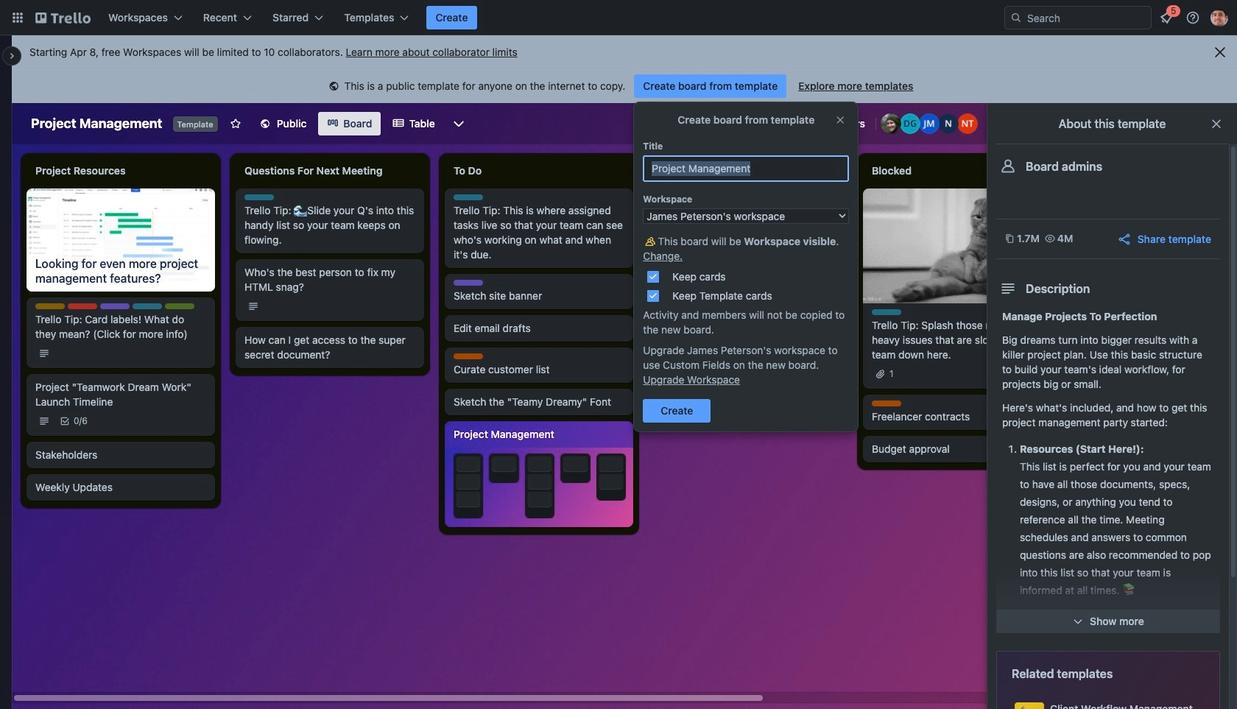 Task type: describe. For each thing, give the bounding box(es) containing it.
customize views image
[[451, 116, 466, 131]]

caity (caity) image
[[881, 113, 902, 134]]

primary element
[[0, 0, 1237, 35]]

1 horizontal spatial sm image
[[643, 234, 658, 249]]

1 vertical spatial color: orange, title: "one more step" element
[[872, 401, 902, 407]]

Like "Team Product Sprint" for example… text field
[[643, 155, 850, 182]]

back to home image
[[35, 6, 91, 29]]

nic (nicoletollefson1) image
[[938, 113, 959, 134]]

0 vertical spatial color: orange, title: "one more step" element
[[454, 354, 483, 359]]

nicole tang (nicoletang31) image
[[958, 113, 978, 134]]

1 horizontal spatial color: purple, title: "design team" element
[[454, 280, 483, 286]]

color: red, title: "priority" element
[[68, 303, 97, 309]]

color: lime, title: "halp" element
[[165, 303, 194, 309]]



Task type: locate. For each thing, give the bounding box(es) containing it.
0 horizontal spatial sm image
[[327, 80, 341, 94]]

1 vertical spatial sm image
[[643, 234, 658, 249]]

None text field
[[27, 159, 215, 183], [236, 159, 424, 183], [863, 159, 1052, 183], [27, 159, 215, 183], [236, 159, 424, 183], [863, 159, 1052, 183]]

devan goldstein (devangoldstein2) image
[[900, 113, 921, 134]]

open information menu image
[[1186, 10, 1201, 25]]

0 horizontal spatial color: orange, title: "one more step" element
[[454, 354, 483, 359]]

0 vertical spatial sm image
[[327, 80, 341, 94]]

None submit
[[643, 399, 711, 423]]

color: orange, title: "one more step" element
[[454, 354, 483, 359], [872, 401, 902, 407]]

star or unstar board image
[[230, 118, 241, 130]]

Search field
[[1022, 7, 1151, 29]]

color: purple, title: "design team" element
[[454, 280, 483, 286], [663, 298, 692, 303], [100, 303, 130, 309]]

2 horizontal spatial color: purple, title: "design team" element
[[663, 298, 692, 303]]

jordan mirchev (jordan_mirchev) image
[[919, 113, 940, 134]]

1 horizontal spatial color: orange, title: "one more step" element
[[872, 401, 902, 407]]

5 notifications image
[[1158, 9, 1176, 27]]

color: sky, title: "trello tip" element
[[245, 194, 274, 200], [454, 194, 483, 200], [663, 194, 692, 200], [133, 303, 162, 309], [872, 309, 902, 315]]

sm image
[[327, 80, 341, 94], [643, 234, 658, 249]]

james peterson (jamespeterson93) image
[[1211, 9, 1229, 27]]

search image
[[1011, 12, 1022, 24]]

None text field
[[445, 159, 633, 183]]

0 horizontal spatial color: purple, title: "design team" element
[[100, 303, 130, 309]]

Board name text field
[[24, 112, 170, 136]]

color: yellow, title: "copy request" element
[[35, 303, 65, 309]]



Task type: vqa. For each thing, say whether or not it's contained in the screenshot.
PROJECT MANAGEMENT
no



